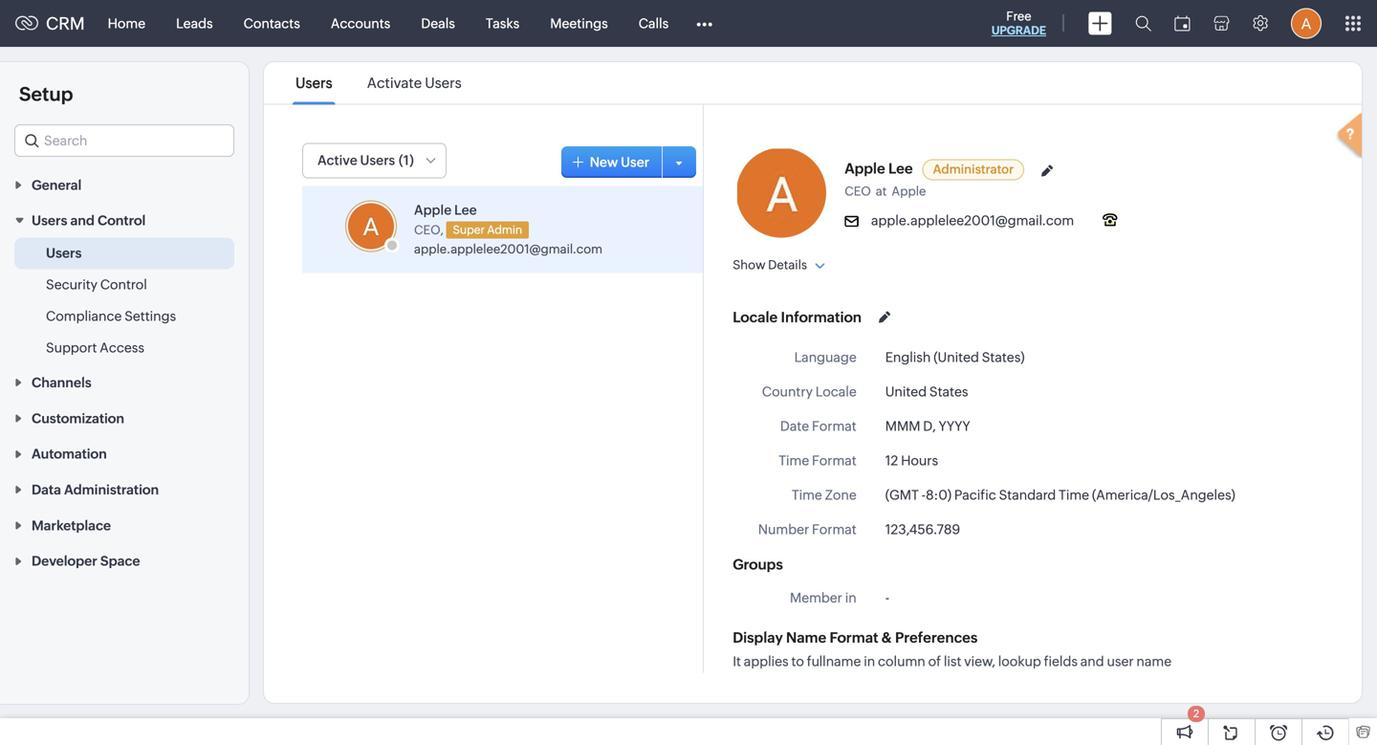 Task type: locate. For each thing, give the bounding box(es) containing it.
1 horizontal spatial apple
[[845, 160, 886, 177]]

create menu image
[[1089, 12, 1113, 35]]

users link for security control link
[[46, 244, 82, 263]]

time
[[779, 453, 810, 468], [792, 487, 823, 503], [1059, 487, 1090, 503]]

locale
[[733, 309, 778, 326], [816, 384, 857, 399]]

in left column at bottom right
[[864, 654, 876, 669]]

apple inside apple lee ceo, super admin apple.applelee2001@gmail.com
[[414, 202, 452, 218]]

1 horizontal spatial in
[[864, 654, 876, 669]]

users and control region
[[0, 238, 249, 364]]

apple lee ceo, super admin apple.applelee2001@gmail.com
[[414, 202, 603, 257]]

apple.applelee2001@gmail.com down admin
[[414, 242, 603, 257]]

control
[[98, 213, 146, 228], [100, 277, 147, 292]]

None field
[[14, 124, 234, 157]]

users and control button
[[0, 202, 249, 238]]

0 vertical spatial control
[[98, 213, 146, 228]]

admin
[[487, 224, 523, 236]]

format up fullname
[[830, 630, 879, 646]]

automation button
[[0, 436, 249, 471]]

locale down show
[[733, 309, 778, 326]]

administration
[[64, 482, 159, 498]]

create menu element
[[1077, 0, 1124, 46]]

control down general dropdown button at the top left
[[98, 213, 146, 228]]

12
[[886, 453, 899, 468]]

preferences
[[896, 630, 978, 646]]

1 vertical spatial apple
[[892, 184, 927, 199]]

search image
[[1136, 15, 1152, 32]]

hours
[[901, 453, 939, 468]]

member in
[[790, 590, 857, 606]]

home
[[108, 16, 146, 31]]

apple.applelee2001@gmail.com
[[872, 213, 1075, 228], [414, 242, 603, 257]]

0 horizontal spatial and
[[70, 213, 95, 228]]

and
[[70, 213, 95, 228], [1081, 654, 1105, 669]]

time zone
[[792, 487, 857, 503]]

search element
[[1124, 0, 1163, 47]]

lookup
[[999, 654, 1042, 669]]

compliance
[[46, 309, 122, 324]]

1 vertical spatial in
[[864, 654, 876, 669]]

0 horizontal spatial locale
[[733, 309, 778, 326]]

1 horizontal spatial users link
[[293, 75, 336, 91]]

ceo at apple
[[845, 184, 927, 199]]

format inside display name format & preferences it applies to fullname in column of list view, lookup fields and user name
[[830, 630, 879, 646]]

0 vertical spatial in
[[846, 590, 857, 606]]

to
[[792, 654, 805, 669]]

users link
[[293, 75, 336, 91], [46, 244, 82, 263]]

time for time format
[[779, 453, 810, 468]]

0 horizontal spatial apple
[[414, 202, 452, 218]]

1 vertical spatial lee
[[454, 202, 477, 218]]

and down general
[[70, 213, 95, 228]]

active
[[318, 153, 358, 168]]

apple up ceo,
[[414, 202, 452, 218]]

united states
[[886, 384, 969, 399]]

time left zone
[[792, 487, 823, 503]]

list
[[278, 62, 479, 104]]

format for number format
[[812, 522, 857, 537]]

home link
[[92, 0, 161, 46]]

-
[[922, 487, 926, 503], [886, 590, 890, 606]]

0 horizontal spatial apple.applelee2001@gmail.com
[[414, 242, 603, 257]]

apple for apple lee
[[845, 160, 886, 177]]

administrator
[[933, 162, 1014, 177]]

users and control
[[32, 213, 146, 228]]

setup
[[19, 83, 73, 105]]

0 vertical spatial lee
[[889, 160, 913, 177]]

0 vertical spatial apple
[[845, 160, 886, 177]]

users down general
[[32, 213, 67, 228]]

time down date on the bottom of page
[[779, 453, 810, 468]]

tasks
[[486, 16, 520, 31]]

customization
[[32, 411, 124, 426]]

Search text field
[[15, 125, 233, 156]]

fullname
[[807, 654, 862, 669]]

marketplace
[[32, 518, 111, 533]]

name
[[786, 630, 827, 646]]

0 horizontal spatial lee
[[454, 202, 477, 218]]

2 vertical spatial apple
[[414, 202, 452, 218]]

0 horizontal spatial -
[[886, 590, 890, 606]]

free upgrade
[[992, 9, 1047, 37]]

new user
[[590, 155, 650, 170]]

123,456.789
[[886, 522, 961, 537]]

profile image
[[1292, 8, 1322, 39]]

in inside display name format & preferences it applies to fullname in column of list view, lookup fields and user name
[[864, 654, 876, 669]]

calendar image
[[1175, 16, 1191, 31]]

locale down language
[[816, 384, 857, 399]]

lee up super
[[454, 202, 477, 218]]

0 vertical spatial and
[[70, 213, 95, 228]]

control inside 'region'
[[100, 277, 147, 292]]

customization button
[[0, 400, 249, 436]]

1 vertical spatial -
[[886, 590, 890, 606]]

- right (gmt
[[922, 487, 926, 503]]

Other Modules field
[[684, 8, 725, 39]]

0 vertical spatial locale
[[733, 309, 778, 326]]

format down zone
[[812, 522, 857, 537]]

1 vertical spatial apple.applelee2001@gmail.com
[[414, 242, 603, 257]]

format up time format
[[812, 419, 857, 434]]

1 horizontal spatial lee
[[889, 160, 913, 177]]

lee
[[889, 160, 913, 177], [454, 202, 477, 218]]

(gmt
[[886, 487, 919, 503]]

1 vertical spatial and
[[1081, 654, 1105, 669]]

0 vertical spatial -
[[922, 487, 926, 503]]

english (united states)
[[886, 350, 1025, 365]]

and left user
[[1081, 654, 1105, 669]]

format up zone
[[812, 453, 857, 468]]

0 horizontal spatial in
[[846, 590, 857, 606]]

general
[[32, 177, 82, 193]]

mmm d, yyyy
[[886, 419, 971, 434]]

display
[[733, 630, 783, 646]]

lee up apple 'link'
[[889, 160, 913, 177]]

apple lee
[[845, 160, 913, 177]]

0 vertical spatial apple.applelee2001@gmail.com
[[872, 213, 1075, 228]]

states
[[930, 384, 969, 399]]

super
[[453, 224, 485, 236]]

format
[[812, 419, 857, 434], [812, 453, 857, 468], [812, 522, 857, 537], [830, 630, 879, 646]]

user
[[621, 155, 650, 170]]

1 horizontal spatial locale
[[816, 384, 857, 399]]

date format
[[781, 419, 857, 434]]

control up compliance settings
[[100, 277, 147, 292]]

developer space
[[32, 554, 140, 569]]

users inside dropdown button
[[32, 213, 67, 228]]

1 vertical spatial control
[[100, 277, 147, 292]]

lee inside apple lee ceo, super admin apple.applelee2001@gmail.com
[[454, 202, 477, 218]]

users up the security
[[46, 246, 82, 261]]

new
[[590, 155, 618, 170]]

ceo,
[[414, 223, 444, 237]]

number
[[758, 522, 810, 537]]

1 horizontal spatial and
[[1081, 654, 1105, 669]]

users link down contacts
[[293, 75, 336, 91]]

apple right at
[[892, 184, 927, 199]]

0 vertical spatial users link
[[293, 75, 336, 91]]

compliance settings link
[[46, 307, 176, 326]]

list containing users
[[278, 62, 479, 104]]

apple.applelee2001@gmail.com down 'administrator'
[[872, 213, 1075, 228]]

activate users link
[[364, 75, 465, 91]]

users link up the security
[[46, 244, 82, 263]]

1 vertical spatial locale
[[816, 384, 857, 399]]

apple
[[845, 160, 886, 177], [892, 184, 927, 199], [414, 202, 452, 218]]

(gmt -8:0) pacific standard time (america/los_angeles)
[[886, 487, 1236, 503]]

1 vertical spatial users link
[[46, 244, 82, 263]]

in right member
[[846, 590, 857, 606]]

developer
[[32, 554, 97, 569]]

apple up ceo
[[845, 160, 886, 177]]

deals
[[421, 16, 455, 31]]

ceo
[[845, 184, 871, 199]]

2
[[1194, 708, 1200, 720]]

- up &
[[886, 590, 890, 606]]

standard
[[999, 487, 1057, 503]]

united
[[886, 384, 927, 399]]

it
[[733, 654, 742, 669]]

0 horizontal spatial users link
[[46, 244, 82, 263]]

1 horizontal spatial -
[[922, 487, 926, 503]]



Task type: vqa. For each thing, say whether or not it's contained in the screenshot.


Task type: describe. For each thing, give the bounding box(es) containing it.
space
[[100, 554, 140, 569]]

new user button
[[561, 146, 669, 178]]

language
[[795, 350, 857, 365]]

lee for apple lee
[[889, 160, 913, 177]]

security
[[46, 277, 98, 292]]

security control link
[[46, 275, 147, 294]]

support access
[[46, 340, 145, 356]]

profile element
[[1280, 0, 1334, 46]]

show details
[[733, 258, 808, 272]]

lee for apple lee ceo, super admin apple.applelee2001@gmail.com
[[454, 202, 477, 218]]

tasks link
[[471, 0, 535, 46]]

automation
[[32, 447, 107, 462]]

details
[[768, 258, 808, 272]]

general button
[[0, 166, 249, 202]]

control inside dropdown button
[[98, 213, 146, 228]]

support
[[46, 340, 97, 356]]

applies
[[744, 654, 789, 669]]

security control
[[46, 277, 147, 292]]

country
[[762, 384, 813, 399]]

meetings link
[[535, 0, 624, 46]]

1 horizontal spatial apple.applelee2001@gmail.com
[[872, 213, 1075, 228]]

locale information
[[733, 309, 862, 326]]

and inside display name format & preferences it applies to fullname in column of list view, lookup fields and user name
[[1081, 654, 1105, 669]]

accounts
[[331, 16, 391, 31]]

users link for activate users link
[[293, 75, 336, 91]]

users down contacts
[[296, 75, 333, 91]]

users (1)
[[360, 153, 414, 168]]

leads
[[176, 16, 213, 31]]

calls
[[639, 16, 669, 31]]

active users (1)
[[318, 153, 414, 168]]

&
[[882, 630, 892, 646]]

deals link
[[406, 0, 471, 46]]

format for time format
[[812, 453, 857, 468]]

time for time zone
[[792, 487, 823, 503]]

information
[[781, 309, 862, 326]]

time format
[[779, 453, 857, 468]]

pacific
[[955, 487, 997, 503]]

users inside 'region'
[[46, 246, 82, 261]]

d,
[[924, 419, 936, 434]]

yyyy
[[939, 419, 971, 434]]

crm link
[[15, 14, 85, 33]]

of
[[929, 654, 942, 669]]

view,
[[965, 654, 996, 669]]

user
[[1107, 654, 1134, 669]]

calls link
[[624, 0, 684, 46]]

data administration
[[32, 482, 159, 498]]

country locale
[[762, 384, 857, 399]]

compliance settings
[[46, 309, 176, 324]]

fields
[[1044, 654, 1078, 669]]

list
[[944, 654, 962, 669]]

show details link
[[733, 258, 826, 272]]

support access link
[[46, 338, 145, 358]]

date
[[781, 419, 810, 434]]

zone
[[825, 487, 857, 503]]

channels button
[[0, 364, 249, 400]]

data
[[32, 482, 61, 498]]

channels
[[32, 375, 92, 390]]

show
[[733, 258, 766, 272]]

data administration button
[[0, 471, 249, 507]]

apple for apple lee ceo, super admin apple.applelee2001@gmail.com
[[414, 202, 452, 218]]

column
[[878, 654, 926, 669]]

developer space button
[[0, 543, 249, 579]]

apple.applelee2001@gmail.com link
[[414, 242, 603, 257]]

mmm
[[886, 419, 921, 434]]

crm
[[46, 14, 85, 33]]

member
[[790, 590, 843, 606]]

(united
[[934, 350, 980, 365]]

2 horizontal spatial apple
[[892, 184, 927, 199]]

users right activate
[[425, 75, 462, 91]]

english
[[886, 350, 931, 365]]

and inside dropdown button
[[70, 213, 95, 228]]

settings
[[125, 309, 176, 324]]

format for date format
[[812, 419, 857, 434]]

time right standard
[[1059, 487, 1090, 503]]

contacts link
[[228, 0, 316, 46]]

free
[[1007, 9, 1032, 23]]

number format
[[758, 522, 857, 537]]

accounts link
[[316, 0, 406, 46]]

activate users
[[367, 75, 462, 91]]

apple link
[[892, 184, 931, 199]]

name
[[1137, 654, 1172, 669]]



